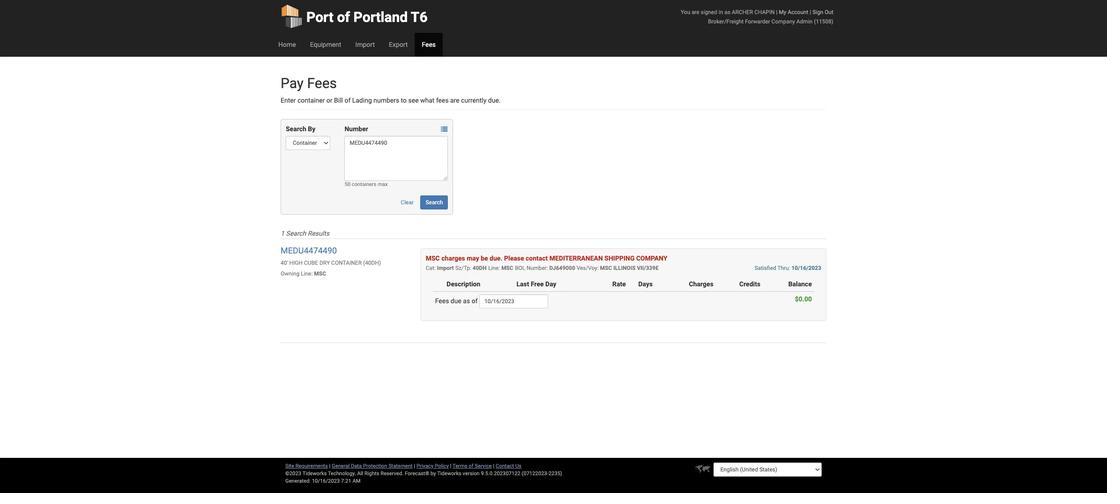 Task type: describe. For each thing, give the bounding box(es) containing it.
site
[[285, 463, 294, 469]]

bill
[[334, 97, 343, 104]]

by
[[431, 471, 436, 477]]

1 vertical spatial fees
[[307, 75, 337, 91]]

statement
[[389, 463, 413, 469]]

days
[[639, 280, 653, 288]]

general data protection statement link
[[332, 463, 413, 469]]

data
[[351, 463, 362, 469]]

charges
[[442, 255, 465, 262]]

are inside you are signed in as archer chapin | my account | sign out broker/freight forwarder company admin (11508)
[[692, 9, 700, 15]]

contact
[[526, 255, 548, 262]]

tideworks
[[437, 471, 462, 477]]

forwarder
[[745, 18, 770, 25]]

medu4474490 link
[[281, 246, 337, 255]]

medu4474490
[[281, 246, 337, 255]]

container
[[298, 97, 325, 104]]

terms of service link
[[453, 463, 492, 469]]

thru:
[[778, 265, 790, 271]]

export
[[389, 41, 408, 48]]

what
[[420, 97, 435, 104]]

company
[[772, 18, 795, 25]]

| left the sign at the right top of page
[[810, 9, 811, 15]]

be
[[481, 255, 488, 262]]

am
[[353, 478, 361, 484]]

| up forecast®
[[414, 463, 415, 469]]

home button
[[271, 33, 303, 56]]

company
[[636, 255, 668, 262]]

to
[[401, 97, 407, 104]]

out
[[825, 9, 834, 15]]

1 search results
[[281, 230, 329, 237]]

line: inside "medu4474490 40' high cube dry container (40dh) owning line: msc"
[[301, 270, 313, 277]]

max
[[378, 181, 388, 187]]

| up 9.5.0.202307122
[[493, 463, 495, 469]]

rights
[[365, 471, 379, 477]]

port
[[307, 9, 334, 25]]

1 horizontal spatial line:
[[488, 265, 500, 271]]

port of portland t6
[[307, 9, 428, 25]]

owning
[[281, 270, 300, 277]]

1 vertical spatial are
[[450, 97, 460, 104]]

lading
[[352, 97, 372, 104]]

fees due as of
[[435, 297, 479, 305]]

container
[[331, 260, 362, 266]]

satisfied thru: 10/16/2023
[[755, 265, 822, 271]]

protection
[[363, 463, 387, 469]]

last
[[517, 280, 529, 288]]

dj649000
[[549, 265, 575, 271]]

cube
[[304, 260, 318, 266]]

equipment button
[[303, 33, 348, 56]]

archer
[[732, 9, 753, 15]]

50 containers max
[[345, 181, 388, 187]]

pay
[[281, 75, 304, 91]]

requirements
[[296, 463, 328, 469]]

fees for fees due as of
[[435, 297, 449, 305]]

equipment
[[310, 41, 341, 48]]

charges
[[689, 280, 714, 288]]

msc charges                                                                                 may be due. please contact mediterranean shipping company
[[426, 255, 668, 262]]

$0.00
[[795, 295, 812, 303]]

| left the my
[[776, 9, 778, 15]]

1
[[281, 230, 284, 237]]

enter container or bill of lading numbers to see what fees are currently due.
[[281, 97, 501, 104]]

medu4474490 40' high cube dry container (40dh) owning line: msc
[[281, 246, 381, 277]]

| left general
[[329, 463, 331, 469]]

import button
[[348, 33, 382, 56]]

currently
[[461, 97, 487, 104]]

port of portland t6 link
[[281, 0, 428, 33]]

balance
[[789, 280, 812, 288]]

sign out link
[[813, 9, 834, 15]]

numbers
[[374, 97, 399, 104]]

50
[[345, 181, 351, 187]]

terms
[[453, 463, 468, 469]]

40'
[[281, 260, 288, 266]]

Number text field
[[345, 136, 448, 181]]

msc inside "medu4474490 40' high cube dry container (40dh) owning line: msc"
[[314, 270, 326, 277]]

generated:
[[285, 478, 311, 484]]

reserved.
[[381, 471, 404, 477]]

version
[[463, 471, 480, 477]]

number
[[345, 125, 368, 133]]

mediterranean
[[550, 255, 603, 262]]

(11508)
[[814, 18, 834, 25]]

sz/tp:
[[456, 265, 471, 271]]

or
[[327, 97, 333, 104]]

you are signed in as archer chapin | my account | sign out broker/freight forwarder company admin (11508)
[[681, 9, 834, 25]]

my
[[779, 9, 787, 15]]

by
[[308, 125, 316, 133]]



Task type: locate. For each thing, give the bounding box(es) containing it.
search right 1
[[286, 230, 306, 237]]

vii/339e
[[637, 265, 659, 271]]

of up version
[[469, 463, 474, 469]]

0 horizontal spatial as
[[463, 297, 470, 305]]

as inside you are signed in as archer chapin | my account | sign out broker/freight forwarder company admin (11508)
[[725, 9, 731, 15]]

as right due on the left of the page
[[463, 297, 470, 305]]

of right 'bill'
[[345, 97, 351, 104]]

0 vertical spatial 10/16/2023
[[792, 265, 822, 271]]

of inside 'site requirements | general data protection statement | privacy policy | terms of service | contact us ©2023 tideworks technology. all rights reserved. forecast® by tideworks version 9.5.0.202307122 (07122023-2235) generated: 10/16/2023 7:21 am'
[[469, 463, 474, 469]]

0 vertical spatial fees
[[422, 41, 436, 48]]

shipping
[[605, 255, 635, 262]]

fees
[[422, 41, 436, 48], [307, 75, 337, 91], [435, 297, 449, 305]]

signed
[[701, 9, 718, 15]]

portland
[[354, 9, 408, 25]]

(40dh)
[[363, 260, 381, 266]]

msc down dry
[[314, 270, 326, 277]]

enter
[[281, 97, 296, 104]]

10/16/2023 up balance
[[792, 265, 822, 271]]

admin
[[797, 18, 813, 25]]

due
[[451, 297, 462, 305]]

my account link
[[779, 9, 809, 15]]

1 vertical spatial 10/16/2023
[[312, 478, 340, 484]]

1 horizontal spatial import
[[437, 265, 454, 271]]

cat:
[[426, 265, 436, 271]]

all
[[357, 471, 363, 477]]

broker/freight
[[708, 18, 744, 25]]

forecast®
[[405, 471, 429, 477]]

1 horizontal spatial as
[[725, 9, 731, 15]]

(07122023-
[[522, 471, 549, 477]]

of inside 'port of portland t6' link
[[337, 9, 350, 25]]

privacy
[[417, 463, 434, 469]]

cat: import sz/tp: 40dh line: msc bol number: dj649000 ves/voy: msc illinois vii/339e
[[426, 265, 659, 271]]

clear
[[401, 199, 414, 206]]

containers
[[352, 181, 377, 187]]

us
[[516, 463, 522, 469]]

due. right the be
[[490, 255, 503, 262]]

site requirements link
[[285, 463, 328, 469]]

0 vertical spatial due.
[[488, 97, 501, 104]]

fees inside popup button
[[422, 41, 436, 48]]

©2023 tideworks
[[285, 471, 327, 477]]

0 horizontal spatial are
[[450, 97, 460, 104]]

satisfied
[[755, 265, 776, 271]]

contact us link
[[496, 463, 522, 469]]

t6
[[411, 9, 428, 25]]

1 horizontal spatial 10/16/2023
[[792, 265, 822, 271]]

service
[[475, 463, 492, 469]]

2 vertical spatial search
[[286, 230, 306, 237]]

import
[[355, 41, 375, 48], [437, 265, 454, 271]]

line:
[[488, 265, 500, 271], [301, 270, 313, 277]]

fees down the t6
[[422, 41, 436, 48]]

0 horizontal spatial 10/16/2023
[[312, 478, 340, 484]]

results
[[308, 230, 329, 237]]

10/16/2023
[[792, 265, 822, 271], [312, 478, 340, 484]]

|
[[776, 9, 778, 15], [810, 9, 811, 15], [329, 463, 331, 469], [414, 463, 415, 469], [450, 463, 452, 469], [493, 463, 495, 469]]

policy
[[435, 463, 449, 469]]

as right the in in the top right of the page
[[725, 9, 731, 15]]

search inside button
[[426, 199, 443, 206]]

0 vertical spatial search
[[286, 125, 306, 133]]

ves/voy:
[[577, 265, 599, 271]]

as
[[725, 9, 731, 15], [463, 297, 470, 305]]

search
[[286, 125, 306, 133], [426, 199, 443, 206], [286, 230, 306, 237]]

home
[[278, 41, 296, 48]]

2235)
[[549, 471, 562, 477]]

fees left due on the left of the page
[[435, 297, 449, 305]]

credits
[[740, 280, 761, 288]]

rate
[[613, 280, 626, 288]]

you
[[681, 9, 690, 15]]

search for search
[[426, 199, 443, 206]]

fees
[[436, 97, 449, 104]]

are right 'fees'
[[450, 97, 460, 104]]

fees up or
[[307, 75, 337, 91]]

dry
[[320, 260, 330, 266]]

site requirements | general data protection statement | privacy policy | terms of service | contact us ©2023 tideworks technology. all rights reserved. forecast® by tideworks version 9.5.0.202307122 (07122023-2235) generated: 10/16/2023 7:21 am
[[285, 463, 562, 484]]

import down port of portland t6
[[355, 41, 375, 48]]

1 vertical spatial import
[[437, 265, 454, 271]]

msc
[[426, 255, 440, 262], [502, 265, 514, 271], [600, 265, 612, 271], [314, 270, 326, 277]]

7:21
[[341, 478, 351, 484]]

search right clear button
[[426, 199, 443, 206]]

10/16/2023 down technology.
[[312, 478, 340, 484]]

high
[[289, 260, 303, 266]]

import inside dropdown button
[[355, 41, 375, 48]]

msc down please
[[502, 265, 514, 271]]

0 vertical spatial import
[[355, 41, 375, 48]]

search button
[[421, 195, 448, 210]]

description
[[447, 280, 481, 288]]

msc up 'cat:'
[[426, 255, 440, 262]]

technology.
[[328, 471, 356, 477]]

pay fees
[[281, 75, 337, 91]]

are right you
[[692, 9, 700, 15]]

export button
[[382, 33, 415, 56]]

2 vertical spatial fees
[[435, 297, 449, 305]]

| up tideworks
[[450, 463, 452, 469]]

msc down shipping
[[600, 265, 612, 271]]

40dh
[[473, 265, 487, 271]]

fees for fees
[[422, 41, 436, 48]]

in
[[719, 9, 723, 15]]

0 horizontal spatial import
[[355, 41, 375, 48]]

10/16/2023 inside 'site requirements | general data protection statement | privacy policy | terms of service | contact us ©2023 tideworks technology. all rights reserved. forecast® by tideworks version 9.5.0.202307122 (07122023-2235) generated: 10/16/2023 7:21 am'
[[312, 478, 340, 484]]

of right due on the left of the page
[[472, 297, 478, 305]]

1 vertical spatial as
[[463, 297, 470, 305]]

please
[[504, 255, 524, 262]]

search by
[[286, 125, 316, 133]]

0 vertical spatial are
[[692, 9, 700, 15]]

0 vertical spatial as
[[725, 9, 731, 15]]

None text field
[[479, 294, 548, 308]]

sign
[[813, 9, 824, 15]]

due.
[[488, 97, 501, 104], [490, 255, 503, 262]]

import down charges
[[437, 265, 454, 271]]

due. right currently
[[488, 97, 501, 104]]

are
[[692, 9, 700, 15], [450, 97, 460, 104]]

free
[[531, 280, 544, 288]]

1 vertical spatial search
[[426, 199, 443, 206]]

search for search by
[[286, 125, 306, 133]]

1 horizontal spatial are
[[692, 9, 700, 15]]

show list image
[[441, 126, 448, 133]]

of right port
[[337, 9, 350, 25]]

fees button
[[415, 33, 443, 56]]

illinois
[[614, 265, 636, 271]]

line: right the 40dh
[[488, 265, 500, 271]]

privacy policy link
[[417, 463, 449, 469]]

line: down cube
[[301, 270, 313, 277]]

1 vertical spatial due.
[[490, 255, 503, 262]]

0 horizontal spatial line:
[[301, 270, 313, 277]]

of
[[337, 9, 350, 25], [345, 97, 351, 104], [472, 297, 478, 305], [469, 463, 474, 469]]

clear button
[[396, 195, 419, 210]]

see
[[408, 97, 419, 104]]

search left by
[[286, 125, 306, 133]]

9.5.0.202307122
[[481, 471, 521, 477]]



Task type: vqa. For each thing, say whether or not it's contained in the screenshot.


